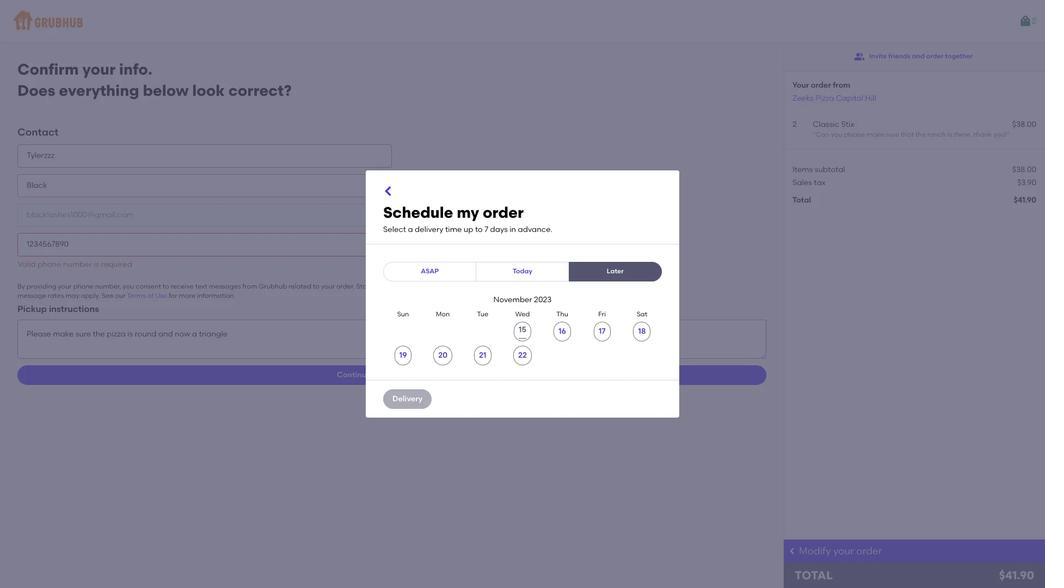 Task type: describe. For each thing, give the bounding box(es) containing it.
instructions
[[49, 304, 99, 314]]

2023
[[534, 295, 552, 305]]

to inside button
[[373, 370, 381, 380]]

standard
[[357, 283, 386, 290]]

0 vertical spatial total
[[793, 196, 812, 205]]

time
[[445, 225, 462, 234]]

pizza
[[816, 93, 835, 103]]

there,
[[954, 131, 973, 138]]

order inside "button"
[[927, 52, 944, 60]]

svg image
[[382, 185, 395, 198]]

up
[[464, 225, 474, 234]]

use
[[155, 292, 167, 300]]

more
[[179, 292, 196, 300]]

1 " from the left
[[813, 131, 816, 138]]

is inside $38.00 " can you please make sure that the ranch is there, thank you! "
[[948, 131, 953, 138]]

thank
[[974, 131, 992, 138]]

First name text field
[[17, 145, 392, 168]]

november 2023
[[494, 295, 552, 305]]

sat
[[637, 311, 648, 318]]

text
[[195, 283, 207, 290]]

21 button
[[474, 346, 492, 365]]

my
[[457, 203, 479, 222]]

classic stix
[[813, 120, 855, 129]]

classic
[[813, 120, 840, 129]]

invite friends and order together
[[870, 52, 973, 60]]

order right modify
[[857, 545, 883, 557]]

terms of use for more information.
[[127, 292, 236, 300]]

order inside schedule my order select a delivery time up to 7 days in advance.
[[483, 203, 524, 222]]

confirm
[[17, 60, 79, 78]]

consent
[[136, 283, 161, 290]]

tue
[[477, 311, 489, 318]]

16
[[559, 327, 566, 336]]

$38.00 for $38.00 " can you please make sure that the ranch is there, thank you! "
[[1013, 120, 1037, 129]]

please
[[844, 131, 865, 138]]

22 button
[[514, 346, 532, 365]]

order inside your order from zeeks pizza capitol hill
[[811, 81, 832, 90]]

main navigation navigation
[[0, 0, 1046, 42]]

your order from zeeks pizza capitol hill
[[793, 81, 877, 103]]

0 horizontal spatial is
[[94, 260, 99, 269]]

later button
[[569, 262, 662, 282]]

to up use
[[163, 283, 169, 290]]

november
[[494, 295, 533, 305]]

19 button
[[395, 346, 412, 365]]

our
[[115, 292, 125, 300]]

see
[[102, 292, 113, 300]]

fri
[[599, 311, 606, 318]]

ranch
[[928, 131, 946, 138]]

your
[[793, 81, 810, 90]]

17
[[599, 327, 606, 336]]

$38.00 for $38.00
[[1013, 165, 1037, 174]]

$3.90
[[1018, 178, 1037, 187]]

valid phone number is required alert
[[17, 260, 132, 269]]

people icon image
[[854, 51, 865, 62]]

sun
[[397, 311, 409, 318]]

info.
[[119, 60, 152, 78]]

modify
[[800, 545, 832, 557]]

tax
[[814, 178, 826, 187]]

confirm your info. does everything below look correct?
[[17, 60, 292, 100]]

the
[[916, 131, 926, 138]]

sales tax
[[793, 178, 826, 187]]

can
[[816, 131, 830, 138]]

information.
[[197, 292, 236, 300]]

2 inside button
[[1033, 16, 1037, 26]]

number,
[[95, 283, 121, 290]]

delivery button
[[383, 389, 432, 409]]

hill
[[866, 93, 877, 103]]

Last name text field
[[17, 174, 392, 197]]

18 button
[[634, 322, 651, 341]]

everything
[[59, 81, 139, 100]]

terms
[[127, 292, 146, 300]]

a
[[408, 225, 413, 234]]

you inside $38.00 " can you please make sure that the ranch is there, thank you! "
[[831, 131, 843, 138]]

that
[[901, 131, 914, 138]]

today
[[513, 268, 533, 275]]

select
[[383, 225, 406, 234]]

your right modify
[[834, 545, 855, 557]]

thu
[[557, 311, 569, 318]]

payment
[[383, 370, 416, 380]]

2 button
[[1020, 11, 1037, 31]]

19
[[400, 351, 407, 360]]

to inside schedule my order select a delivery time up to 7 days in advance.
[[475, 225, 483, 234]]

Pickup instructions text field
[[17, 320, 767, 359]]



Task type: vqa. For each thing, say whether or not it's contained in the screenshot.
2 to the top
yes



Task type: locate. For each thing, give the bounding box(es) containing it.
correct?
[[229, 81, 292, 100]]

valid phone number is required
[[17, 260, 132, 269]]

1 vertical spatial you
[[123, 283, 134, 290]]

20
[[439, 351, 448, 360]]

from
[[833, 81, 851, 90], [242, 283, 257, 290]]

continue to payment method
[[337, 370, 447, 380]]

1 vertical spatial $38.00
[[1013, 165, 1037, 174]]

days
[[490, 225, 508, 234]]

advance.
[[518, 225, 553, 234]]

to
[[475, 225, 483, 234], [163, 283, 169, 290], [313, 283, 320, 290], [373, 370, 381, 380]]

asap button
[[383, 262, 477, 282]]

today button
[[476, 262, 570, 282]]

$41.90
[[1014, 196, 1037, 205], [1000, 569, 1035, 582]]

is left the there, at top
[[948, 131, 953, 138]]

for
[[169, 292, 177, 300]]

of
[[147, 292, 154, 300]]

7
[[485, 225, 489, 234]]

0 vertical spatial phone
[[38, 260, 61, 269]]

22
[[519, 351, 527, 360]]

delivery
[[393, 394, 423, 403]]

order.
[[337, 283, 355, 290]]

items
[[793, 165, 813, 174]]

to right 'related'
[[313, 283, 320, 290]]

1 vertical spatial 2
[[793, 120, 797, 129]]

1 horizontal spatial "
[[1007, 131, 1010, 138]]

1 horizontal spatial 2
[[1033, 16, 1037, 26]]

Phone telephone field
[[17, 233, 392, 256]]

1 vertical spatial total
[[795, 569, 833, 582]]

stix
[[842, 120, 855, 129]]

zeeks pizza capitol hill link
[[793, 93, 877, 103]]

total down modify
[[795, 569, 833, 582]]

0 horizontal spatial 2
[[793, 120, 797, 129]]

is
[[948, 131, 953, 138], [94, 260, 99, 269]]

phone up the apply.
[[73, 283, 94, 290]]

below
[[143, 81, 189, 100]]

order up days
[[483, 203, 524, 222]]

terms of use link
[[127, 292, 167, 300]]

you up terms
[[123, 283, 134, 290]]

total down sales
[[793, 196, 812, 205]]

0 horizontal spatial phone
[[38, 260, 61, 269]]

look
[[192, 81, 225, 100]]

required
[[101, 260, 132, 269]]

from up zeeks pizza capitol hill link
[[833, 81, 851, 90]]

you!
[[994, 131, 1007, 138]]

2 " from the left
[[1007, 131, 1010, 138]]

by
[[17, 283, 25, 290]]

$38.00 inside $38.00 " can you please make sure that the ranch is there, thank you! "
[[1013, 120, 1037, 129]]

items subtotal
[[793, 165, 846, 174]]

in
[[510, 225, 516, 234]]

0 horizontal spatial from
[[242, 283, 257, 290]]

17 button
[[594, 322, 611, 341]]

providing
[[27, 283, 56, 290]]

grubhub
[[259, 283, 287, 290]]

wed
[[516, 311, 530, 318]]

and
[[913, 52, 925, 60]]

2 $38.00 from the top
[[1013, 165, 1037, 174]]

pickup
[[17, 304, 47, 314]]

related
[[289, 283, 312, 290]]

your inside confirm your info. does everything below look correct?
[[82, 60, 115, 78]]

may
[[65, 292, 79, 300]]

phone right valid
[[38, 260, 61, 269]]

0 vertical spatial you
[[831, 131, 843, 138]]

to left 7
[[475, 225, 483, 234]]

mon
[[436, 311, 450, 318]]

capitol
[[836, 93, 864, 103]]

1 $38.00 from the top
[[1013, 120, 1037, 129]]

together
[[946, 52, 973, 60]]

invite
[[870, 52, 887, 60]]

modify your order
[[800, 545, 883, 557]]

phone inside by providing your phone number, you consent to receive text messages from grubhub related to your order. standard message rates may apply. see our
[[73, 283, 94, 290]]

1 horizontal spatial is
[[948, 131, 953, 138]]

is right number
[[94, 260, 99, 269]]

cell
[[503, 322, 543, 341]]

1 vertical spatial $41.90
[[1000, 569, 1035, 582]]

subtotal
[[815, 165, 846, 174]]

to left payment
[[373, 370, 381, 380]]

0 horizontal spatial "
[[813, 131, 816, 138]]

1 horizontal spatial from
[[833, 81, 851, 90]]

method
[[418, 370, 447, 380]]

1 vertical spatial is
[[94, 260, 99, 269]]

0 horizontal spatial you
[[123, 283, 134, 290]]

0 vertical spatial from
[[833, 81, 851, 90]]

rates
[[48, 292, 64, 300]]

you inside by providing your phone number, you consent to receive text messages from grubhub related to your order. standard message rates may apply. see our
[[123, 283, 134, 290]]

1 horizontal spatial you
[[831, 131, 843, 138]]

your up everything
[[82, 60, 115, 78]]

your up may on the left
[[58, 283, 72, 290]]

from inside by providing your phone number, you consent to receive text messages from grubhub related to your order. standard message rates may apply. see our
[[242, 283, 257, 290]]

" down "classic"
[[813, 131, 816, 138]]

make
[[867, 131, 885, 138]]

1 vertical spatial from
[[242, 283, 257, 290]]

0 vertical spatial 2
[[1033, 16, 1037, 26]]

0 vertical spatial $38.00
[[1013, 120, 1037, 129]]

20 button
[[434, 346, 453, 365]]

1 vertical spatial phone
[[73, 283, 94, 290]]

total
[[793, 196, 812, 205], [795, 569, 833, 582]]

invite friends and order together button
[[854, 47, 973, 66]]

later
[[607, 268, 624, 275]]

schedule
[[383, 203, 453, 222]]

sure
[[886, 131, 900, 138]]

$38.00 " can you please make sure that the ranch is there, thank you! "
[[813, 120, 1037, 138]]

you down 'classic stix'
[[831, 131, 843, 138]]

delivery
[[415, 225, 444, 234]]

friends
[[889, 52, 911, 60]]

receive
[[171, 283, 194, 290]]

0 vertical spatial $41.90
[[1014, 196, 1037, 205]]

phone
[[38, 260, 61, 269], [73, 283, 94, 290]]

order up pizza
[[811, 81, 832, 90]]

zeeks
[[793, 93, 814, 103]]

order right and
[[927, 52, 944, 60]]

21
[[479, 351, 487, 360]]

does
[[17, 81, 55, 100]]

your left order.
[[321, 283, 335, 290]]

from left grubhub
[[242, 283, 257, 290]]

message
[[17, 292, 46, 300]]

valid
[[17, 260, 36, 269]]

" right thank
[[1007, 131, 1010, 138]]

from inside your order from zeeks pizza capitol hill
[[833, 81, 851, 90]]

0 vertical spatial is
[[948, 131, 953, 138]]

continue to payment method button
[[17, 366, 767, 385]]

16 button
[[554, 322, 571, 341]]

1 horizontal spatial phone
[[73, 283, 94, 290]]

continue
[[337, 370, 371, 380]]

pickup instructions
[[17, 304, 99, 314]]



